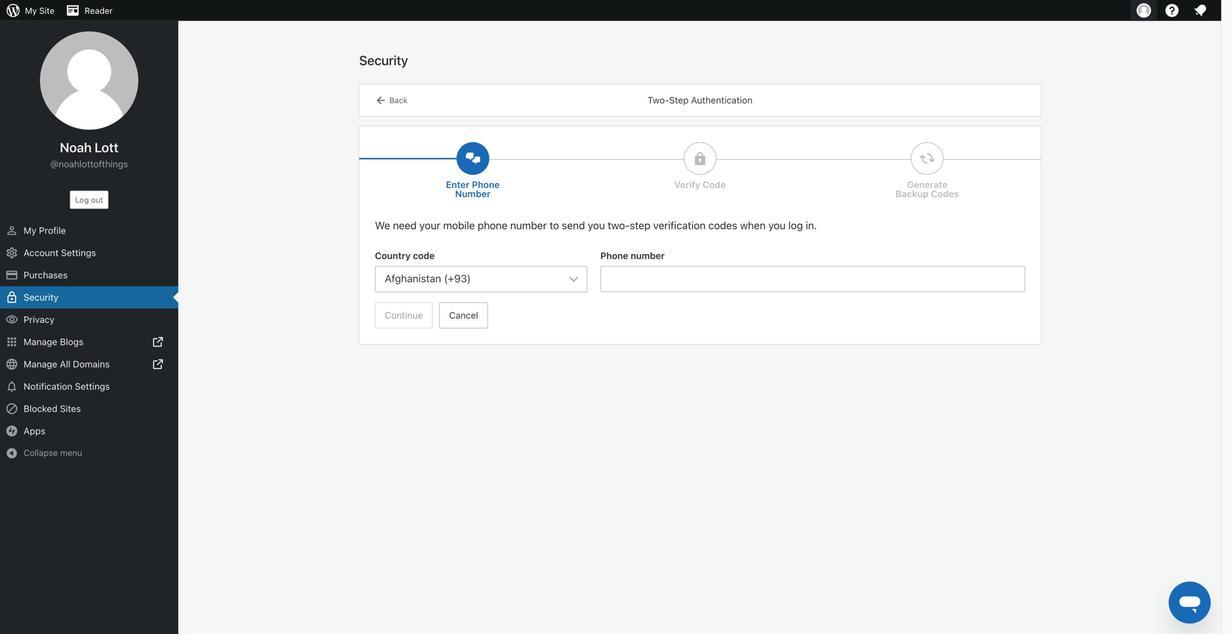 Task type: vqa. For each thing, say whether or not it's contained in the screenshot.
Phone number group at the top
yes



Task type: locate. For each thing, give the bounding box(es) containing it.
my
[[25, 6, 37, 15], [24, 225, 36, 236]]

need
[[393, 219, 417, 232]]

phone
[[472, 179, 500, 190], [601, 250, 629, 261]]

0 vertical spatial phone
[[472, 179, 500, 190]]

phone inside enter phone number
[[472, 179, 500, 190]]

1 vertical spatial my
[[24, 225, 36, 236]]

we
[[375, 219, 390, 232]]

my right person icon at the left top of page
[[24, 225, 36, 236]]

phone
[[478, 219, 508, 232]]

authentication
[[691, 95, 753, 106]]

manage for manage all domains
[[24, 359, 57, 370]]

1 manage from the top
[[24, 337, 57, 348]]

0 horizontal spatial you
[[588, 219, 605, 232]]

step
[[669, 95, 689, 106]]

None telephone field
[[601, 266, 1026, 292]]

in.
[[806, 219, 817, 232]]

security link
[[0, 287, 178, 309]]

1 vertical spatial phone
[[601, 250, 629, 261]]

domains
[[73, 359, 110, 370]]

enter phone number
[[446, 179, 500, 199]]

manage down privacy
[[24, 337, 57, 348]]

two-
[[648, 95, 669, 106]]

my left site
[[25, 6, 37, 15]]

1 vertical spatial settings
[[75, 381, 110, 392]]

0 vertical spatial security
[[359, 52, 408, 68]]

0 horizontal spatial number
[[510, 219, 547, 232]]

out
[[91, 195, 103, 205]]

help image
[[1165, 3, 1180, 18]]

when
[[740, 219, 766, 232]]

lock image
[[5, 291, 18, 304]]

blocked sites link
[[0, 398, 178, 420]]

to
[[550, 219, 559, 232]]

code
[[703, 179, 726, 190]]

two-step authentication
[[648, 95, 753, 106]]

0 vertical spatial manage
[[24, 337, 57, 348]]

settings
[[61, 248, 96, 258], [75, 381, 110, 392]]

2 manage from the top
[[24, 359, 57, 370]]

credit_card image
[[5, 269, 18, 282]]

1 horizontal spatial you
[[769, 219, 786, 232]]

reader link
[[60, 0, 118, 21]]

two-
[[608, 219, 630, 232]]

phone right "enter"
[[472, 179, 500, 190]]

cancel
[[449, 310, 478, 321]]

0 horizontal spatial phone
[[472, 179, 500, 190]]

number
[[510, 219, 547, 232], [631, 250, 665, 261]]

number left the to
[[510, 219, 547, 232]]

security up privacy
[[24, 292, 58, 303]]

you
[[588, 219, 605, 232], [769, 219, 786, 232]]

phone number group
[[601, 249, 1026, 293]]

log out
[[75, 195, 103, 205]]

settings down domains
[[75, 381, 110, 392]]

my profile
[[24, 225, 66, 236]]

log
[[75, 195, 89, 205]]

phone number
[[601, 250, 665, 261]]

1 horizontal spatial security
[[359, 52, 408, 68]]

step
[[630, 219, 651, 232]]

my profile image
[[1137, 3, 1151, 18]]

reader
[[85, 6, 113, 15]]

you left two-
[[588, 219, 605, 232]]

verification
[[653, 219, 706, 232]]

0 vertical spatial settings
[[61, 248, 96, 258]]

1 horizontal spatial number
[[631, 250, 665, 261]]

my site
[[25, 6, 54, 15]]

generate backup codes
[[896, 179, 959, 199]]

1 vertical spatial manage
[[24, 359, 57, 370]]

@
[[50, 159, 59, 170]]

0 horizontal spatial security
[[24, 292, 58, 303]]

code
[[413, 250, 435, 261]]

1 horizontal spatial phone
[[601, 250, 629, 261]]

block image
[[5, 403, 18, 416]]

settings down my profile link
[[61, 248, 96, 258]]

manage all domains link
[[0, 353, 178, 376]]

you left log
[[769, 219, 786, 232]]

language image
[[5, 358, 18, 371]]

phone inside group
[[601, 250, 629, 261]]

purchases
[[24, 270, 68, 281]]

apps image
[[5, 336, 18, 349]]

security up back link
[[359, 52, 408, 68]]

mobile
[[443, 219, 475, 232]]

security
[[359, 52, 408, 68], [24, 292, 58, 303]]

1 vertical spatial number
[[631, 250, 665, 261]]

settings inside account settings link
[[61, 248, 96, 258]]

manage
[[24, 337, 57, 348], [24, 359, 57, 370]]

continue
[[385, 310, 423, 321]]

blocked
[[24, 404, 57, 414]]

phone down two-
[[601, 250, 629, 261]]

number
[[455, 189, 491, 199]]

collapse
[[24, 448, 58, 458]]

generate
[[907, 179, 948, 190]]

noahlottofthings
[[59, 159, 128, 170]]

number down step
[[631, 250, 665, 261]]

cancel button
[[439, 303, 488, 329]]

manage up notification
[[24, 359, 57, 370]]

log
[[789, 219, 803, 232]]

settings for account settings
[[61, 248, 96, 258]]

profile
[[39, 225, 66, 236]]

apps link
[[0, 420, 178, 443]]

my inside 'link'
[[25, 6, 37, 15]]

privacy link
[[0, 309, 178, 331]]

0 vertical spatial my
[[25, 6, 37, 15]]

settings inside the notification settings link
[[75, 381, 110, 392]]



Task type: describe. For each thing, give the bounding box(es) containing it.
my profile link
[[0, 220, 178, 242]]

security inside main content
[[359, 52, 408, 68]]

collapse menu link
[[0, 443, 178, 464]]

lott
[[95, 140, 119, 155]]

security main content
[[359, 52, 1041, 345]]

settings for notification settings
[[75, 381, 110, 392]]

back link
[[375, 92, 408, 109]]

continue button
[[375, 303, 433, 329]]

none telephone field inside security main content
[[601, 266, 1026, 292]]

purchases link
[[0, 264, 178, 287]]

notifications image
[[5, 380, 18, 393]]

menu
[[60, 448, 82, 458]]

manage for manage blogs
[[24, 337, 57, 348]]

manage blogs
[[24, 337, 84, 348]]

codes
[[931, 189, 959, 199]]

1 you from the left
[[588, 219, 605, 232]]

number inside group
[[631, 250, 665, 261]]

country code group
[[375, 249, 601, 293]]

blogs
[[60, 337, 84, 348]]

verify
[[675, 179, 701, 190]]

account
[[24, 248, 59, 258]]

my for my site
[[25, 6, 37, 15]]

noah
[[60, 140, 92, 155]]

my for my profile
[[24, 225, 36, 236]]

account settings link
[[0, 242, 178, 264]]

codes
[[709, 219, 738, 232]]

collapse menu
[[24, 448, 82, 458]]

country
[[375, 250, 411, 261]]

manage all domains
[[24, 359, 110, 370]]

1 vertical spatial security
[[24, 292, 58, 303]]

all
[[60, 359, 70, 370]]

blocked sites
[[24, 404, 81, 414]]

0 vertical spatial number
[[510, 219, 547, 232]]

log out button
[[70, 191, 108, 209]]

notification settings link
[[0, 376, 178, 398]]

send
[[562, 219, 585, 232]]

visibility image
[[5, 313, 18, 327]]

noah lott @ noahlottofthings
[[50, 140, 128, 170]]

person image
[[5, 224, 18, 237]]

notification settings
[[24, 381, 110, 392]]

privacy
[[24, 314, 54, 325]]

back
[[390, 96, 408, 105]]

your
[[420, 219, 441, 232]]

2 you from the left
[[769, 219, 786, 232]]

backup
[[896, 189, 929, 199]]

notification
[[24, 381, 72, 392]]

country code
[[375, 250, 435, 261]]

verify code
[[675, 179, 726, 190]]

site
[[39, 6, 54, 15]]

settings image
[[5, 247, 18, 260]]

apps
[[24, 426, 45, 437]]

enter
[[446, 179, 470, 190]]

manage your notifications image
[[1193, 3, 1209, 18]]

we need your mobile phone number to send you two-step verification codes when you log in.
[[375, 219, 817, 232]]

manage blogs link
[[0, 331, 178, 353]]

sites
[[60, 404, 81, 414]]

noah lott image
[[40, 31, 138, 130]]

account settings
[[24, 248, 96, 258]]

my site link
[[0, 0, 60, 21]]



